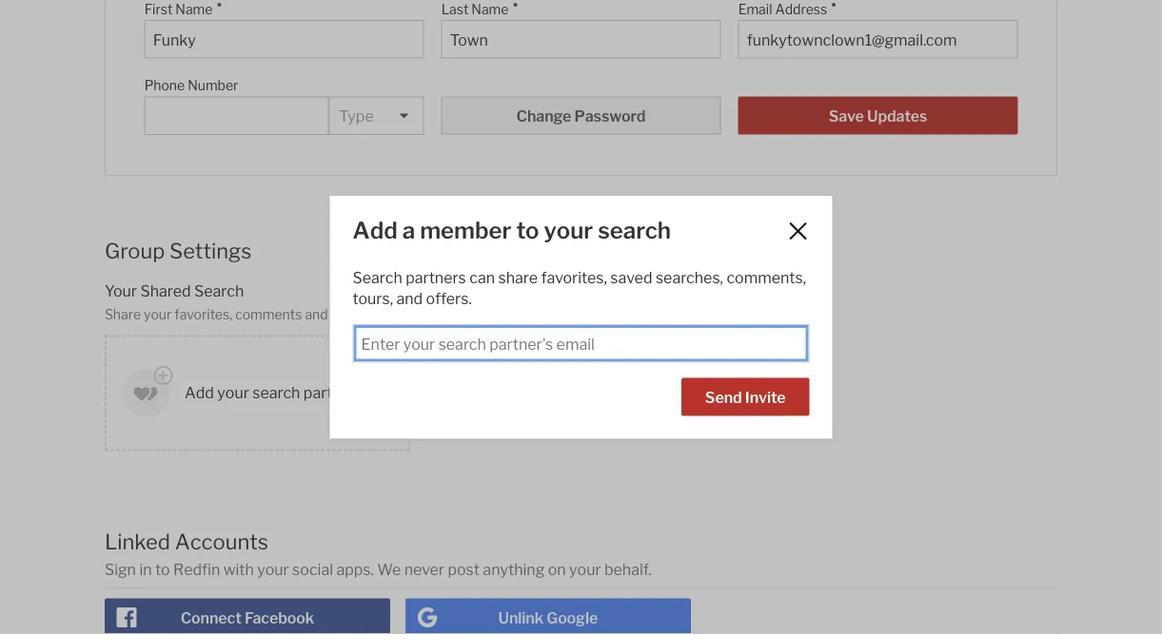 Task type: describe. For each thing, give the bounding box(es) containing it.
saved inside search partners can share favorites, saved searches, comments, tours, and offers.
[[611, 268, 653, 287]]

connect facebook button
[[105, 599, 390, 635]]

search inside your shared search share your favorites, comments and saved searches with others.
[[194, 282, 244, 300]]

with inside linked accounts sign in to redfin with your social apps. we never post anything on your behalf.
[[223, 561, 254, 580]]

save
[[829, 107, 864, 125]]

password
[[575, 107, 646, 125]]

on
[[548, 561, 566, 580]]

add a member to your search element
[[353, 216, 763, 244]]

unlink google button
[[405, 599, 691, 635]]

favorites, inside search partners can share favorites, saved searches, comments, tours, and offers.
[[541, 268, 607, 287]]

sign
[[105, 561, 136, 580]]

behalf.
[[604, 561, 652, 580]]

facebook
[[245, 610, 314, 628]]

connect
[[181, 610, 242, 628]]

group settings
[[105, 238, 252, 264]]

your
[[105, 282, 137, 300]]

Last Name text field
[[450, 30, 712, 49]]

searches
[[371, 307, 427, 323]]

name for first name
[[175, 1, 213, 17]]

first
[[144, 1, 173, 17]]

anything
[[483, 561, 545, 580]]

comments
[[235, 307, 302, 323]]

social
[[292, 561, 333, 580]]

last name
[[441, 1, 509, 17]]

partners
[[406, 268, 466, 287]]

name for last name
[[472, 1, 509, 17]]

comments,
[[727, 268, 806, 287]]

group
[[105, 238, 165, 264]]

to inside linked accounts sign in to redfin with your social apps. we never post anything on your behalf.
[[155, 561, 170, 580]]

your shared search share your favorites, comments and saved searches with others.
[[105, 282, 503, 323]]

unlink google
[[498, 610, 598, 628]]

member
[[420, 216, 512, 244]]

updates
[[867, 107, 927, 125]]

we
[[377, 561, 401, 580]]

search inside search partners can share favorites, saved searches, comments, tours, and offers.
[[353, 268, 402, 287]]

Enter your search partner's email text field
[[361, 335, 801, 353]]

first name
[[144, 1, 213, 17]]

send invite
[[705, 389, 786, 407]]

google
[[547, 610, 598, 628]]

others.
[[459, 307, 503, 323]]

send
[[705, 389, 742, 407]]

shared
[[140, 282, 191, 300]]

unlink
[[498, 610, 544, 628]]

first name. required field. element
[[144, 0, 414, 20]]

tours,
[[353, 289, 393, 308]]

linked accounts sign in to redfin with your social apps. we never post anything on your behalf.
[[105, 529, 652, 580]]

share
[[105, 307, 141, 323]]

your left social
[[257, 561, 289, 580]]

search partners can share favorites, saved searches, comments, tours, and offers.
[[353, 268, 806, 308]]

First Name text field
[[153, 30, 415, 49]]

add a member to your search
[[353, 216, 671, 244]]

phone
[[144, 77, 185, 94]]

Email Address email field
[[747, 30, 1009, 49]]

email address
[[738, 1, 827, 17]]

your right on
[[569, 561, 601, 580]]

email
[[738, 1, 772, 17]]

address
[[775, 1, 827, 17]]

phone number element
[[144, 68, 319, 96]]

add your search partner
[[185, 384, 356, 403]]

can
[[470, 268, 495, 287]]

post
[[448, 561, 480, 580]]

search inside dialog
[[598, 216, 671, 244]]

saved inside your shared search share your favorites, comments and saved searches with others.
[[331, 307, 368, 323]]



Task type: locate. For each thing, give the bounding box(es) containing it.
0 vertical spatial with
[[430, 307, 457, 323]]

with down accounts at the bottom left
[[223, 561, 254, 580]]

linked
[[105, 529, 170, 555]]

0 horizontal spatial and
[[305, 307, 328, 323]]

and
[[396, 289, 423, 308], [305, 307, 328, 323]]

add inside dialog
[[353, 216, 398, 244]]

0 horizontal spatial search
[[194, 282, 244, 300]]

partner
[[304, 384, 356, 403]]

saved left searches
[[331, 307, 368, 323]]

search up tours,
[[353, 268, 402, 287]]

1 horizontal spatial search
[[353, 268, 402, 287]]

name inside first name. required field. element
[[175, 1, 213, 17]]

never
[[404, 561, 445, 580]]

1 horizontal spatial add
[[353, 216, 398, 244]]

favorites, inside your shared search share your favorites, comments and saved searches with others.
[[175, 307, 232, 323]]

and right comments
[[305, 307, 328, 323]]

your up search partners can share favorites, saved searches, comments, tours, and offers.
[[544, 216, 593, 244]]

your
[[544, 216, 593, 244], [144, 307, 172, 323], [217, 384, 249, 403], [257, 561, 289, 580], [569, 561, 601, 580]]

0 vertical spatial to
[[516, 216, 539, 244]]

search left partner
[[252, 384, 300, 403]]

2 name from the left
[[472, 1, 509, 17]]

redfin
[[173, 561, 220, 580]]

add
[[353, 216, 398, 244], [185, 384, 214, 403]]

to inside dialog
[[516, 216, 539, 244]]

your down shared
[[144, 307, 172, 323]]

1 vertical spatial with
[[223, 561, 254, 580]]

change password button
[[441, 96, 721, 134]]

favorites, down add a member to your search element
[[541, 268, 607, 287]]

1 horizontal spatial search
[[598, 216, 671, 244]]

last
[[441, 1, 469, 17]]

name
[[175, 1, 213, 17], [472, 1, 509, 17]]

add a member to your search dialog
[[330, 196, 832, 439]]

1 vertical spatial add
[[185, 384, 214, 403]]

0 horizontal spatial search
[[252, 384, 300, 403]]

in
[[139, 561, 152, 580]]

saved left searches,
[[611, 268, 653, 287]]

and down partners
[[396, 289, 423, 308]]

search
[[598, 216, 671, 244], [252, 384, 300, 403]]

1 name from the left
[[175, 1, 213, 17]]

add for add a member to your search
[[353, 216, 398, 244]]

settings
[[170, 238, 252, 264]]

send invite button
[[681, 378, 810, 416]]

to up share
[[516, 216, 539, 244]]

phone number
[[144, 77, 238, 94]]

1 horizontal spatial and
[[396, 289, 423, 308]]

number
[[188, 77, 238, 94]]

0 vertical spatial saved
[[611, 268, 653, 287]]

saved
[[611, 268, 653, 287], [331, 307, 368, 323]]

change
[[516, 107, 572, 125]]

searches,
[[656, 268, 723, 287]]

and inside your shared search share your favorites, comments and saved searches with others.
[[305, 307, 328, 323]]

save updates
[[829, 107, 927, 125]]

0 horizontal spatial to
[[155, 561, 170, 580]]

0 vertical spatial add
[[353, 216, 398, 244]]

search up searches,
[[598, 216, 671, 244]]

0 horizontal spatial name
[[175, 1, 213, 17]]

favorites, down shared
[[175, 307, 232, 323]]

add for add your search partner
[[185, 384, 214, 403]]

1 vertical spatial saved
[[331, 307, 368, 323]]

0 horizontal spatial with
[[223, 561, 254, 580]]

connect facebook
[[181, 610, 314, 628]]

1 vertical spatial favorites,
[[175, 307, 232, 323]]

1 horizontal spatial to
[[516, 216, 539, 244]]

to
[[516, 216, 539, 244], [155, 561, 170, 580]]

favorites,
[[541, 268, 607, 287], [175, 307, 232, 323]]

with inside your shared search share your favorites, comments and saved searches with others.
[[430, 307, 457, 323]]

1 horizontal spatial favorites,
[[541, 268, 607, 287]]

0 horizontal spatial saved
[[331, 307, 368, 323]]

name inside the last name. required field. element
[[472, 1, 509, 17]]

with down partners
[[430, 307, 457, 323]]

invite
[[745, 389, 786, 407]]

your down comments
[[217, 384, 249, 403]]

save updates button
[[738, 96, 1018, 134]]

accounts
[[175, 529, 269, 555]]

0 vertical spatial search
[[598, 216, 671, 244]]

offers.
[[426, 289, 472, 308]]

your inside your shared search share your favorites, comments and saved searches with others.
[[144, 307, 172, 323]]

name right last
[[472, 1, 509, 17]]

search down settings
[[194, 282, 244, 300]]

0 vertical spatial favorites,
[[541, 268, 607, 287]]

search
[[353, 268, 402, 287], [194, 282, 244, 300]]

name right first
[[175, 1, 213, 17]]

1 horizontal spatial with
[[430, 307, 457, 323]]

to right 'in'
[[155, 561, 170, 580]]

1 horizontal spatial saved
[[611, 268, 653, 287]]

0 horizontal spatial add
[[185, 384, 214, 403]]

apps.
[[336, 561, 374, 580]]

0 horizontal spatial favorites,
[[175, 307, 232, 323]]

change password
[[516, 107, 646, 125]]

1 horizontal spatial name
[[472, 1, 509, 17]]

email address. required field. element
[[738, 0, 1008, 20]]

1 vertical spatial to
[[155, 561, 170, 580]]

type
[[339, 107, 374, 125]]

last name. required field. element
[[441, 0, 711, 20]]

with
[[430, 307, 457, 323], [223, 561, 254, 580]]

1 vertical spatial search
[[252, 384, 300, 403]]

share
[[498, 268, 538, 287]]

your inside add a member to your search dialog
[[544, 216, 593, 244]]

a
[[402, 216, 415, 244]]

and inside search partners can share favorites, saved searches, comments, tours, and offers.
[[396, 289, 423, 308]]



Task type: vqa. For each thing, say whether or not it's contained in the screenshot.
topmost to
yes



